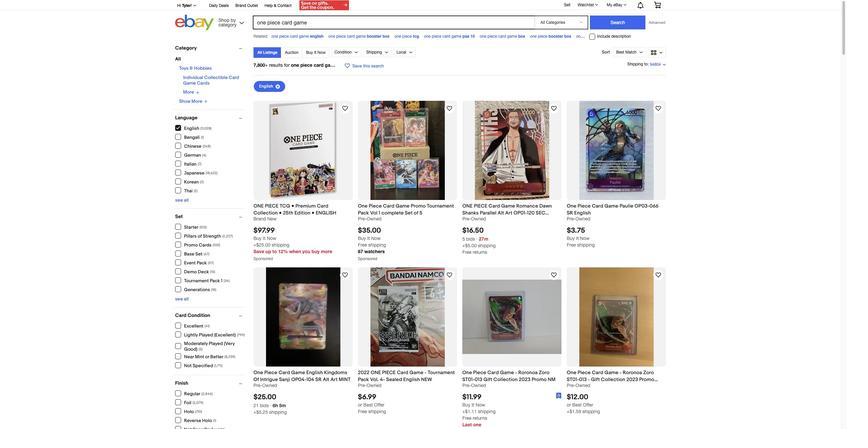 Task type: vqa. For each thing, say whether or not it's contained in the screenshot.


Task type: describe. For each thing, give the bounding box(es) containing it.
sr inside one piece card game english kingdoms of intrigue sanji op04-104 sr alt art mint pre-owned
[[316, 377, 322, 383]]

one piece card game - roronoa zoro st01-013 - gift collection 2023 promo nm/m link
[[567, 369, 667, 390]]

brand inside one piece tcg ● premium card collection ● 25th edition ● english brand new
[[254, 216, 266, 222]]

all for all listings
[[258, 50, 262, 55]]

piece inside main content
[[301, 62, 313, 68]]

2 box from the left
[[519, 34, 526, 39]]

for
[[284, 63, 290, 68]]

one piece card game  paulie  op03-066 sr  english heading
[[567, 203, 659, 216]]

pack inside 2022 one piece card game - tournament pack vol. 4- sealed english new pre-owned
[[358, 377, 369, 383]]

buy right auction
[[306, 50, 313, 55]]

pre- up $16.50
[[463, 216, 472, 222]]

pre-owned for $12.00
[[567, 383, 591, 388]]

one piece card game - roronoa zoro st01-013 - gift collection 2023 promo nm/m image
[[580, 268, 654, 367]]

vol.
[[370, 377, 379, 383]]

one inside the buy it now +$1.11 shipping free returns last one
[[474, 422, 482, 428]]

· for $25.00
[[270, 403, 272, 409]]

shipping button
[[364, 47, 392, 57]]

free for $6.99
[[358, 409, 367, 415]]

4-
[[380, 377, 385, 383]]

piece inside 2022 one piece card game - tournament pack vol. 4- sealed english new pre-owned
[[382, 370, 396, 376]]

(248)
[[203, 144, 211, 148]]

piece for shanks
[[474, 203, 488, 209]]

alt inside one piece card game english kingdoms of intrigue sanji op04-104 sr alt art mint pre-owned
[[323, 377, 330, 383]]

game for one piece card game romance dawn shanks parallel alt art op01-120 sec english nm
[[502, 203, 516, 209]]

- inside 2022 one piece card game - tournament pack vol. 4- sealed english new pre-owned
[[425, 370, 427, 376]]

now for $3.75
[[581, 236, 590, 241]]

one for one piece card game english
[[272, 34, 278, 39]]

0 vertical spatial holo
[[184, 409, 194, 415]]

offer for $6.99
[[374, 403, 385, 408]]

new
[[268, 216, 277, 222]]

buy it now
[[306, 50, 326, 55]]

All Listings selected text field
[[258, 50, 278, 55]]

it for $35.00
[[368, 236, 370, 241]]

sec
[[536, 210, 546, 216]]

+$1.59
[[567, 409, 582, 415]]

owned inside one piece card game - roronoa zoro st01-013 gift collection 2023 promo nm pre-owned
[[472, 383, 486, 388]]

watch one piece card game - roronoa zoro st01-013 gift collection 2023 promo nm image
[[550, 271, 558, 279]]

2023 inside one piece card game - roronoa zoro st01-013 - gift collection 2023 promo nm/m
[[627, 377, 639, 383]]

foil (2,079)
[[184, 400, 204, 406]]

daily deals link
[[209, 2, 229, 10]]

gift inside one piece card game - roronoa zoro st01-013 - gift collection 2023 promo nm/m
[[592, 377, 600, 383]]

daily
[[209, 3, 218, 8]]

english up bengali
[[184, 126, 199, 131]]

2023 inside one piece card game - roronoa zoro st01-013 gift collection 2023 promo nm pre-owned
[[519, 377, 531, 383]]

holo (751)
[[184, 409, 202, 415]]

(100)
[[213, 243, 220, 247]]

(34)
[[224, 279, 230, 283]]

advanced link
[[646, 16, 666, 29]]

game for box
[[508, 34, 518, 39]]

5 inside one piece card game promo tournament pack vol 1 complete set of 5 pre-owned
[[420, 210, 423, 216]]

sealed
[[386, 377, 403, 383]]

pack inside one piece card game promo tournament pack vol 1 complete set of 5 pre-owned
[[358, 210, 369, 216]]

one inside 2022 one piece card game - tournament pack vol. 4- sealed english new pre-owned
[[371, 370, 381, 376]]

one for one piece card game
[[577, 34, 583, 39]]

chinese (248)
[[184, 143, 211, 149]]

card for individual collectible card game cards
[[229, 75, 239, 80]]

finish
[[175, 380, 188, 387]]

card for one piece card game  paulie  op03-066 sr  english pre-owned
[[592, 203, 604, 209]]

include
[[598, 34, 611, 39]]

one piece card game promo tournament pack vol 1 complete set of 5 link
[[358, 203, 457, 216]]

brand outlet link
[[236, 2, 258, 10]]

lightly played (excellent) (799)
[[184, 332, 245, 338]]

7,800 + results for one piece card game
[[254, 62, 337, 68]]

pre- inside 2022 one piece card game - tournament pack vol. 4- sealed english new pre-owned
[[358, 383, 367, 388]]

shipping inside $97.99 buy it now +$25.00 shipping save up to 12% when you buy more
[[272, 242, 290, 248]]

066
[[650, 203, 659, 209]]

0 horizontal spatial 1
[[221, 278, 223, 284]]

$97.99
[[254, 227, 275, 235]]

5 inside $16.50 5 bids · 27m +$5.00 shipping free returns
[[463, 236, 465, 242]]

free inside $16.50 5 bids · 27m +$5.00 shipping free returns
[[463, 250, 472, 255]]

collection inside one piece tcg ● premium card collection ● 25th edition ● english brand new
[[254, 210, 278, 216]]

(15)
[[210, 270, 215, 274]]

best for $6.99
[[364, 403, 373, 408]]

free inside the buy it now +$1.11 shipping free returns last one
[[463, 416, 472, 421]]

card for box
[[499, 34, 507, 39]]

moderately played (very good)
[[184, 341, 235, 352]]

bengali
[[184, 134, 200, 140]]

mint
[[339, 377, 351, 383]]

shop by category banner
[[174, 0, 667, 32]]

tournament inside 2022 one piece card game - tournament pack vol. 4- sealed english new pre-owned
[[428, 370, 455, 376]]

english inside 2022 one piece card game - tournament pack vol. 4- sealed english new pre-owned
[[404, 377, 420, 383]]

one for $35.00
[[358, 203, 368, 209]]

toys
[[179, 65, 189, 71]]

hi
[[177, 3, 181, 8]]

show more button
[[179, 98, 208, 104]]

card inside one piece tcg ● premium card collection ● 25th edition ● english brand new
[[317, 203, 329, 209]]

shipping inside '$12.00 or best offer +$1.59 shipping'
[[583, 409, 601, 415]]

save inside $97.99 buy it now +$25.00 shipping save up to 12% when you buy more
[[254, 249, 264, 254]]

shipping inside $3.75 buy it now free shipping
[[578, 242, 595, 248]]

returns inside $16.50 5 bids · 27m +$5.00 shipping free returns
[[473, 250, 488, 255]]

show more
[[179, 98, 203, 104]]

main content containing $97.99
[[251, 42, 669, 429]]

help
[[265, 3, 273, 8]]

piece inside one piece card game - roronoa zoro st01-013 - gift collection 2023 promo nm/m
[[578, 370, 591, 376]]

(1) inside "reverse holo (1)"
[[213, 419, 216, 423]]

brand outlet
[[236, 3, 258, 8]]

card down buy it now
[[314, 62, 324, 68]]

shipping inside $16.50 5 bids · 27m +$5.00 shipping free returns
[[478, 243, 496, 248]]

shipping inside $35.00 buy it now free shipping 67 watchers
[[369, 242, 386, 248]]

dawn
[[540, 203, 552, 209]]

2022 one piece card game - tournament pack vol. 4- sealed english new pre-owned
[[358, 370, 455, 388]]

new
[[421, 377, 432, 383]]

buy for $97.99
[[254, 236, 262, 241]]

one piece card game  paulie  op03-066 sr  english pre-owned
[[567, 203, 659, 222]]

one right the for
[[291, 62, 299, 68]]

returns inside the buy it now +$1.11 shipping free returns last one
[[473, 416, 488, 421]]

now inside the buy it now +$1.11 shipping free returns last one
[[476, 403, 486, 408]]

card for one piece card game romance dawn shanks parallel alt art op01-120 sec english nm
[[489, 203, 500, 209]]

(2,079)
[[193, 401, 204, 405]]

1 vertical spatial cards
[[199, 242, 212, 248]]

edition
[[295, 210, 311, 216]]

25th
[[283, 210, 294, 216]]

(18)
[[211, 288, 216, 292]]

individual
[[183, 75, 203, 80]]

(513)
[[200, 225, 207, 229]]

card for one piece card game promo tournament pack vol 1 complete set of 5 pre-owned
[[383, 203, 395, 209]]

near
[[184, 354, 194, 360]]

$16.50 5 bids · 27m +$5.00 shipping free returns
[[463, 227, 496, 255]]

pillars
[[184, 233, 197, 239]]

(very
[[224, 341, 235, 347]]

more
[[321, 249, 333, 254]]

game for one piece card game - roronoa zoro st01-013 - gift collection 2023 promo nm/m
[[605, 370, 619, 376]]

one piece card game promo tournament pack vol 1 complete set of 5 image
[[371, 101, 445, 200]]

one for $25.00
[[254, 370, 263, 376]]

nm inside one piece card game - roronoa zoro st01-013 gift collection 2023 promo nm pre-owned
[[548, 377, 556, 383]]

none submit inside shop by category banner
[[591, 16, 646, 29]]

$6.99 or best offer free shipping
[[358, 393, 386, 415]]

base set (67)
[[184, 251, 210, 257]]

alt inside one piece card game romance dawn shanks parallel alt art op01-120 sec english nm
[[498, 210, 505, 216]]

(excellent)
[[214, 332, 236, 338]]

promo inside one piece card game promo tournament pack vol 1 complete set of 5 pre-owned
[[411, 203, 426, 209]]

shop
[[219, 17, 230, 23]]

english
[[310, 34, 324, 39]]

it down english
[[314, 50, 317, 55]]

game for one piece card game - roronoa zoro st01-013 gift collection 2023 promo nm pre-owned
[[500, 370, 514, 376]]

$97.99 buy it now +$25.00 shipping save up to 12% when you buy more
[[254, 227, 333, 254]]

language
[[175, 115, 198, 121]]

one piece card game promo tournament pack vol 1 complete set of 5 heading
[[358, 203, 454, 216]]

one piece card game - roronoa zoro st01-013 gift collection 2023 promo nm heading
[[463, 370, 556, 383]]

one piece card game english
[[272, 34, 324, 39]]

one piece card game romance dawn shanks parallel alt art op01-120 sec english nm heading
[[463, 203, 552, 223]]

or for $6.99
[[358, 403, 362, 408]]

of inside one piece card game promo tournament pack vol 1 complete set of 5 pre-owned
[[414, 210, 419, 216]]

& for hobbies
[[190, 65, 193, 71]]

condition inside dropdown button
[[335, 50, 352, 55]]

card up sort
[[595, 34, 603, 39]]

german (4)
[[184, 152, 206, 158]]

6h
[[273, 403, 278, 409]]

watch one piece tcg ● premium card collection ● 25th edition ● english image
[[341, 104, 349, 112]]

12%
[[278, 249, 288, 254]]

· for $16.50
[[477, 236, 478, 242]]

1 vertical spatial more
[[192, 98, 203, 104]]

promo inside one piece card game - roronoa zoro st01-013 - gift collection 2023 promo nm/m
[[640, 377, 655, 383]]

one for one piece card game box
[[480, 34, 487, 39]]

save this search button
[[343, 62, 386, 70]]

0 horizontal spatial of
[[198, 233, 202, 239]]

one for one piece booster box
[[531, 34, 537, 39]]

op01-
[[514, 210, 528, 216]]

piece for $25.00
[[265, 370, 278, 376]]

(11,028)
[[201, 126, 212, 130]]

offer for $12.00
[[583, 403, 594, 408]]

now for $97.99
[[267, 236, 277, 241]]

include description
[[598, 34, 632, 39]]

it inside the buy it now +$1.11 shipping free returns last one
[[472, 403, 475, 408]]

one piece tcg ● premium card collection ● 25th edition ● english image
[[254, 101, 353, 200]]

local button
[[394, 47, 416, 57]]

see all for set
[[175, 296, 189, 302]]

one for one piece tcg ● premium card collection ● 25th edition ● english brand new
[[254, 203, 264, 209]]

card inside 2022 one piece card game - tournament pack vol. 4- sealed english new pre-owned
[[397, 370, 409, 376]]

1 horizontal spatial ●
[[292, 203, 295, 209]]

1 booster from the left
[[367, 34, 382, 39]]

not specified (1,711)
[[184, 363, 223, 369]]

save inside button
[[353, 63, 362, 68]]

op03-
[[635, 203, 650, 209]]

(2) for thai
[[194, 189, 198, 193]]

best inside best match dropdown button
[[617, 50, 625, 55]]

2 horizontal spatial ●
[[312, 210, 315, 216]]

(1) inside bengali (1)
[[201, 135, 204, 139]]

complete
[[382, 210, 404, 216]]

shipping for shipping
[[367, 50, 382, 55]]

buy it now link
[[304, 48, 329, 57]]

premium
[[296, 203, 316, 209]]

listing options selector. gallery view selected. image
[[652, 50, 664, 55]]

bengali (1)
[[184, 134, 204, 140]]

one piece card game promo tournament pack vol 1 complete set of 5 pre-owned
[[358, 203, 454, 222]]

promo cards (100)
[[184, 242, 220, 248]]

game inside main content
[[325, 62, 337, 68]]

$3.75
[[567, 227, 586, 235]]

!
[[191, 3, 192, 8]]

card for booster
[[347, 34, 355, 39]]

one piece card game - roronoa zoro st01-013 - gift collection 2023 promo nm/m heading
[[567, 370, 658, 390]]

card for one piece card game - roronoa zoro st01-013 - gift collection 2023 promo nm/m
[[592, 370, 604, 376]]

my
[[607, 3, 613, 7]]

event
[[184, 260, 196, 266]]

good)
[[184, 347, 198, 352]]

one for one piece tcg
[[395, 34, 401, 39]]

(8,239)
[[225, 355, 236, 359]]

watchers
[[365, 249, 385, 254]]

(7)
[[198, 162, 202, 166]]

0 vertical spatial more
[[183, 89, 194, 95]]

your shopping cart image
[[654, 2, 662, 8]]

piece for one piece booster box
[[538, 34, 548, 39]]

0 horizontal spatial ●
[[279, 210, 282, 216]]

cards inside individual collectible card game cards
[[197, 80, 210, 86]]

piece for one piece card game box
[[488, 34, 498, 39]]

free for $3.75
[[567, 242, 576, 248]]

(67)
[[204, 252, 210, 256]]

st01- for nm/m
[[567, 377, 580, 383]]

art inside one piece card game english kingdoms of intrigue sanji op04-104 sr alt art mint pre-owned
[[331, 377, 338, 383]]

art inside one piece card game romance dawn shanks parallel alt art op01-120 sec english nm
[[506, 210, 513, 216]]

piece for $11.99
[[474, 370, 487, 376]]

pack up deck
[[197, 260, 207, 266]]

shipping inside the $6.99 or best offer free shipping
[[369, 409, 386, 415]]

near mint or better (8,239)
[[184, 354, 236, 360]]

Search for anything text field
[[254, 16, 534, 29]]

local
[[397, 50, 407, 55]]

(2) for korean
[[200, 180, 204, 184]]



Task type: locate. For each thing, give the bounding box(es) containing it.
see all button for set
[[175, 296, 189, 302]]

pre- up $3.75
[[567, 216, 576, 222]]

shipping inside dropdown button
[[367, 50, 382, 55]]

bids for $25.00
[[260, 403, 269, 409]]

1 2023 from the left
[[519, 377, 531, 383]]

pre-owned for $16.50
[[463, 216, 486, 222]]

0 vertical spatial condition
[[335, 50, 352, 55]]

013 up $11.99
[[475, 377, 483, 383]]

(751)
[[195, 410, 202, 414]]

one piece card game english kingdoms of intrigue sanji op04-104 sr alt art mint heading
[[254, 370, 351, 383]]

reverse holo (1)
[[184, 418, 216, 424]]

best for $12.00
[[573, 403, 582, 408]]

st01- inside one piece card game - roronoa zoro st01-013 gift collection 2023 promo nm pre-owned
[[463, 377, 475, 383]]

more button
[[183, 89, 199, 95]]

one inside one piece card game romance dawn shanks parallel alt art op01-120 sec english nm
[[463, 203, 473, 209]]

013 inside one piece card game - roronoa zoro st01-013 - gift collection 2023 promo nm/m
[[580, 377, 587, 383]]

my ebay link
[[604, 1, 630, 9]]

intrigue
[[260, 377, 278, 383]]

piece for one piece card game
[[584, 34, 594, 39]]

set inside one piece card game promo tournament pack vol 1 complete set of 5 pre-owned
[[405, 210, 413, 216]]

game for individual collectible card game cards
[[183, 80, 196, 86]]

card up condition dropdown button
[[347, 34, 355, 39]]

card inside individual collectible card game cards
[[229, 75, 239, 80]]

game
[[299, 34, 309, 39], [356, 34, 366, 39], [452, 34, 462, 39], [508, 34, 518, 39], [604, 34, 614, 39], [325, 62, 337, 68]]

1 right vol
[[379, 210, 381, 216]]

2022
[[358, 370, 370, 376]]

korean
[[184, 179, 199, 185]]

2022 one piece card game - tournament pack vol. 4- sealed english new image
[[371, 268, 445, 367]]

$25.00
[[254, 393, 277, 402]]

0 horizontal spatial collection
[[254, 210, 278, 216]]

pre- inside one piece card game - roronoa zoro st01-013 gift collection 2023 promo nm pre-owned
[[463, 383, 472, 388]]

sell link
[[561, 3, 574, 7]]

1 offer from the left
[[374, 403, 385, 408]]

tournament inside one piece card game promo tournament pack vol 1 complete set of 5 pre-owned
[[427, 203, 454, 209]]

1 see all from the top
[[175, 197, 189, 203]]

played down lightly played (excellent) (799)
[[209, 341, 223, 347]]

st01- up $11.99
[[463, 377, 475, 383]]

free down $6.99
[[358, 409, 367, 415]]

1 horizontal spatial to
[[645, 62, 648, 66]]

0 horizontal spatial holo
[[184, 409, 194, 415]]

1 horizontal spatial 2023
[[627, 377, 639, 383]]

1 vertical spatial all
[[175, 56, 181, 62]]

moderately
[[184, 341, 208, 347]]

one for $3.75
[[567, 203, 577, 209]]

all
[[258, 50, 262, 55], [175, 56, 181, 62]]

shipping down match
[[628, 62, 644, 66]]

0 vertical spatial (2)
[[200, 180, 204, 184]]

or right mint
[[205, 354, 209, 360]]

all for set
[[184, 296, 189, 302]]

free up 67
[[358, 242, 367, 248]]

card for english
[[290, 34, 298, 39]]

1 horizontal spatial booster
[[549, 34, 564, 39]]

0 vertical spatial sr
[[567, 210, 574, 216]]

now down '$35.00'
[[372, 236, 381, 241]]

card inside one piece card game english
[[290, 34, 298, 39]]

1 returns from the top
[[473, 250, 488, 255]]

card up the auction link on the top left of the page
[[290, 34, 298, 39]]

see all for language
[[175, 197, 189, 203]]

best
[[617, 50, 625, 55], [364, 403, 373, 408], [573, 403, 582, 408]]

owned inside the one piece card game  paulie  op03-066 sr  english pre-owned
[[576, 216, 591, 222]]

1 horizontal spatial best
[[573, 403, 582, 408]]

to inside $97.99 buy it now +$25.00 shipping save up to 12% when you buy more
[[273, 249, 277, 254]]

main content
[[251, 42, 669, 429]]

0 vertical spatial nm
[[481, 217, 488, 223]]

offer inside '$12.00 or best offer +$1.59 shipping'
[[583, 403, 594, 408]]

see all button for language
[[175, 197, 189, 203]]

card left psa
[[443, 34, 451, 39]]

0 horizontal spatial box
[[383, 34, 390, 39]]

1 vertical spatial see all
[[175, 296, 189, 302]]

1 vertical spatial see
[[175, 296, 183, 302]]

more up "show more"
[[183, 89, 194, 95]]

free inside $35.00 buy it now free shipping 67 watchers
[[358, 242, 367, 248]]

1 horizontal spatial condition
[[335, 50, 352, 55]]

category button
[[175, 45, 245, 51]]

one piece card game romance dawn shanks parallel alt art op01-120 sec english nm
[[463, 203, 552, 223]]

owned up $12.00
[[576, 383, 591, 388]]

see for set
[[175, 296, 183, 302]]

excellent (41)
[[184, 323, 210, 329]]

italian (7)
[[184, 161, 202, 167]]

0 vertical spatial save
[[353, 63, 362, 68]]

1 horizontal spatial piece
[[382, 370, 396, 376]]

watch one piece card game romance dawn shanks parallel alt art op01-120 sec english nm image
[[550, 104, 558, 112]]

0 horizontal spatial bids
[[260, 403, 269, 409]]

ebay
[[614, 3, 623, 7]]

2 013 from the left
[[580, 377, 587, 383]]

1 see from the top
[[175, 197, 183, 203]]

1 horizontal spatial all
[[258, 50, 262, 55]]

2022 one piece card game - tournament pack vol. 4- sealed english new heading
[[358, 370, 455, 383]]

1 vertical spatial of
[[198, 233, 202, 239]]

demo
[[184, 269, 197, 275]]

buy down $3.75
[[567, 236, 575, 241]]

2 offer from the left
[[583, 403, 594, 408]]

2 booster from the left
[[549, 34, 564, 39]]

deck
[[198, 269, 209, 275]]

piece for $3.75
[[578, 203, 591, 209]]

one inside the one piece card game  paulie  op03-066 sr  english pre-owned
[[567, 203, 577, 209]]

pre- inside one piece card game promo tournament pack vol 1 complete set of 5 pre-owned
[[358, 216, 367, 222]]

2 all from the top
[[184, 296, 189, 302]]

piece for $35.00
[[369, 203, 382, 209]]

1 horizontal spatial &
[[274, 3, 277, 8]]

0 horizontal spatial 2023
[[519, 377, 531, 383]]

played inside moderately played (very good)
[[209, 341, 223, 347]]

all left listings
[[258, 50, 262, 55]]

demo deck (15)
[[184, 269, 215, 275]]

it for $97.99
[[263, 236, 266, 241]]

$6.99
[[358, 393, 377, 402]]

one
[[358, 203, 368, 209], [567, 203, 577, 209], [254, 370, 263, 376], [463, 370, 472, 376], [567, 370, 577, 376]]

1 horizontal spatial nm
[[548, 377, 556, 383]]

1 vertical spatial save
[[254, 249, 264, 254]]

(2) right thai on the left of the page
[[194, 189, 198, 193]]

0 horizontal spatial one
[[254, 203, 264, 209]]

game for english
[[299, 34, 309, 39]]

one up $11.99
[[463, 370, 472, 376]]

1 horizontal spatial brand
[[254, 216, 266, 222]]

played for lightly
[[199, 332, 213, 338]]

base
[[184, 251, 195, 257]]

see all button
[[175, 197, 189, 203], [175, 296, 189, 302]]

0 horizontal spatial set
[[175, 214, 183, 220]]

game inside one piece card game - roronoa zoro st01-013 - gift collection 2023 promo nm/m
[[605, 370, 619, 376]]

buy for $3.75
[[567, 236, 575, 241]]

one piece booster box
[[531, 34, 572, 39]]

collection inside one piece card game - roronoa zoro st01-013 - gift collection 2023 promo nm/m
[[602, 377, 626, 383]]

st01- inside one piece card game - roronoa zoro st01-013 - gift collection 2023 promo nm/m
[[567, 377, 580, 383]]

2 zoro from the left
[[644, 370, 655, 376]]

parallel
[[480, 210, 497, 216]]

piece
[[279, 34, 289, 39], [336, 34, 346, 39], [403, 34, 412, 39], [432, 34, 442, 39], [488, 34, 498, 39], [538, 34, 548, 39], [584, 34, 594, 39], [301, 62, 313, 68]]

1 vertical spatial tournament
[[184, 278, 209, 284]]

0 horizontal spatial 013
[[475, 377, 483, 383]]

condition up excellent (41)
[[188, 313, 210, 319]]

or down $6.99
[[358, 403, 362, 408]]

set button
[[175, 214, 245, 220]]

one piece card game english kingdoms of intrigue sanji op04-104 sr alt art mint image
[[266, 268, 341, 367]]

one inside one piece card game - roronoa zoro st01-013 - gift collection 2023 promo nm/m
[[567, 370, 577, 376]]

box down search for anything text field
[[383, 34, 390, 39]]

one piece card game english kingdoms of intrigue sanji op04-104 sr alt art mint link
[[254, 369, 353, 383]]

67
[[358, 249, 363, 254]]

(2) down the japanese (18,422)
[[200, 180, 204, 184]]

0 horizontal spatial sr
[[316, 377, 322, 383]]

alt
[[498, 210, 505, 216], [323, 377, 330, 383]]

one inside one piece tcg
[[395, 34, 401, 39]]

3 box from the left
[[565, 34, 572, 39]]

brand left outlet
[[236, 3, 246, 8]]

shanks
[[463, 210, 479, 216]]

pack down the 2022
[[358, 377, 369, 383]]

of up promo cards (100)
[[198, 233, 202, 239]]

1 vertical spatial returns
[[473, 416, 488, 421]]

sr right 104
[[316, 377, 322, 383]]

thai
[[184, 188, 193, 194]]

free up last
[[463, 416, 472, 421]]

1 vertical spatial see all button
[[175, 296, 189, 302]]

013 for gift
[[475, 377, 483, 383]]

returns
[[473, 250, 488, 255], [473, 416, 488, 421]]

gift inside one piece card game - roronoa zoro st01-013 gift collection 2023 promo nm pre-owned
[[484, 377, 493, 383]]

box left one piece booster box
[[519, 34, 526, 39]]

1 st01- from the left
[[463, 377, 475, 383]]

one right last
[[474, 422, 482, 428]]

save left 'this'
[[353, 63, 362, 68]]

piece inside one piece tcg ● premium card collection ● 25th edition ● english brand new
[[265, 203, 279, 209]]

brand
[[236, 3, 246, 8], [254, 216, 266, 222]]

brand inside account navigation
[[236, 3, 246, 8]]

shipping inside $25.00 21 bids · 6h 5m +$5.25 shipping
[[269, 410, 287, 415]]

1 inside one piece card game promo tournament pack vol 1 complete set of 5 pre-owned
[[379, 210, 381, 216]]

2 horizontal spatial or
[[567, 403, 571, 408]]

1 horizontal spatial alt
[[498, 210, 505, 216]]

shipping for shipping to : 94804
[[628, 62, 644, 66]]

returns down +$1.11
[[473, 416, 488, 421]]

now inside $3.75 buy it now free shipping
[[581, 236, 590, 241]]

0 horizontal spatial st01-
[[463, 377, 475, 383]]

0 vertical spatial art
[[506, 210, 513, 216]]

english inside the one piece card game  paulie  op03-066 sr  english pre-owned
[[575, 210, 591, 216]]

zoro for promo
[[644, 370, 655, 376]]

2 st01- from the left
[[567, 377, 580, 383]]

italian
[[184, 161, 197, 167]]

0 horizontal spatial nm
[[481, 217, 488, 223]]

holo
[[184, 409, 194, 415], [202, 418, 212, 424]]

0 vertical spatial played
[[199, 332, 213, 338]]

or inside '$12.00 or best offer +$1.59 shipping'
[[567, 403, 571, 408]]

category
[[175, 45, 197, 51]]

1 vertical spatial sr
[[316, 377, 322, 383]]

language button
[[175, 115, 245, 121]]

english up 104
[[307, 370, 323, 376]]

condition button
[[332, 47, 362, 57]]

one piece card game - roronoa zoro st01-013 gift collection 2023 promo nm image
[[463, 280, 562, 354]]

1 vertical spatial shipping
[[628, 62, 644, 66]]

0 horizontal spatial shipping
[[367, 50, 382, 55]]

it for $3.75
[[577, 236, 579, 241]]

1 horizontal spatial sr
[[567, 210, 574, 216]]

best inside the $6.99 or best offer free shipping
[[364, 403, 373, 408]]

piece up $3.75
[[578, 203, 591, 209]]

2 horizontal spatial box
[[565, 34, 572, 39]]

see for language
[[175, 197, 183, 203]]

shipping up 12% at the left of page
[[272, 242, 290, 248]]

piece for one piece card game booster box
[[336, 34, 346, 39]]

0 vertical spatial returns
[[473, 250, 488, 255]]

one up vol.
[[371, 370, 381, 376]]

● down premium
[[312, 210, 315, 216]]

offer down $6.99
[[374, 403, 385, 408]]

shipping down $3.75
[[578, 242, 595, 248]]

watch one piece card game  paulie  op03-066 sr  english image
[[655, 104, 663, 112]]

buy up +$25.00
[[254, 236, 262, 241]]

free inside the $6.99 or best offer free shipping
[[358, 409, 367, 415]]

None submit
[[591, 16, 646, 29]]

best down $6.99
[[364, 403, 373, 408]]

one left include
[[577, 34, 583, 39]]

0 horizontal spatial brand
[[236, 3, 246, 8]]

0 vertical spatial see all
[[175, 197, 189, 203]]

promo inside one piece card game - roronoa zoro st01-013 gift collection 2023 promo nm pre-owned
[[532, 377, 547, 383]]

cards down hobbies
[[197, 80, 210, 86]]

2 see all from the top
[[175, 296, 189, 302]]

played down (41)
[[199, 332, 213, 338]]

watch one piece card game promo tournament pack vol 1 complete set of 5 image
[[446, 104, 454, 112]]

1 vertical spatial bids
[[260, 403, 269, 409]]

one right english
[[329, 34, 335, 39]]

1 vertical spatial 1
[[221, 278, 223, 284]]

specified
[[193, 363, 213, 369]]

owned up $6.99
[[367, 383, 382, 388]]

1 vertical spatial condition
[[188, 313, 210, 319]]

holo right reverse
[[202, 418, 212, 424]]

2 vertical spatial tournament
[[428, 370, 455, 376]]

piece up vol
[[369, 203, 382, 209]]

zoro for nm
[[539, 370, 550, 376]]

game for one piece card game  paulie  op03-066 sr  english pre-owned
[[605, 203, 619, 209]]

2 returns from the top
[[473, 416, 488, 421]]

1 zoro from the left
[[539, 370, 550, 376]]

or for $12.00
[[567, 403, 571, 408]]

1 horizontal spatial collection
[[494, 377, 518, 383]]

1 horizontal spatial pre-owned
[[567, 383, 591, 388]]

piece up nm/m
[[578, 370, 591, 376]]

piece inside one piece card game romance dawn shanks parallel alt art op01-120 sec english nm
[[474, 203, 488, 209]]

all for language
[[184, 197, 189, 203]]

one right 10
[[480, 34, 487, 39]]

best up +$1.59
[[573, 403, 582, 408]]

0 horizontal spatial zoro
[[539, 370, 550, 376]]

card for psa
[[443, 34, 451, 39]]

013 for -
[[580, 377, 587, 383]]

english inside "link"
[[259, 84, 273, 89]]

0 horizontal spatial or
[[205, 354, 209, 360]]

card inside one piece card game promo tournament pack vol 1 complete set of 5 pre-owned
[[383, 203, 395, 209]]

piece for one piece card game psa 10
[[432, 34, 442, 39]]

zoro
[[539, 370, 550, 376], [644, 370, 655, 376]]

it inside $97.99 buy it now +$25.00 shipping save up to 12% when you buy more
[[263, 236, 266, 241]]

zoro inside one piece card game - roronoa zoro st01-013 - gift collection 2023 promo nm/m
[[644, 370, 655, 376]]

(2,844)
[[202, 392, 213, 396]]

returns down '+$5.00'
[[473, 250, 488, 255]]

one right "related:"
[[272, 34, 278, 39]]

all for all
[[175, 56, 181, 62]]

2 see all button from the top
[[175, 296, 189, 302]]

+$5.00
[[463, 243, 477, 248]]

pre-owned
[[463, 216, 486, 222], [567, 383, 591, 388]]

5m
[[279, 403, 286, 409]]

st01-
[[463, 377, 475, 383], [567, 377, 580, 383]]

bids for $16.50
[[467, 236, 475, 242]]

one piece card game
[[577, 34, 615, 39]]

1 horizontal spatial ·
[[477, 236, 478, 242]]

owned inside one piece card game promo tournament pack vol 1 complete set of 5 pre-owned
[[367, 216, 382, 222]]

now for $35.00
[[372, 236, 381, 241]]

0 horizontal spatial condition
[[188, 313, 210, 319]]

one inside one piece card game english kingdoms of intrigue sanji op04-104 sr alt art mint pre-owned
[[254, 370, 263, 376]]

zoro inside one piece card game - roronoa zoro st01-013 gift collection 2023 promo nm pre-owned
[[539, 370, 550, 376]]

roronoa for 2023
[[623, 370, 643, 376]]

piece inside one piece card game english kingdoms of intrigue sanji op04-104 sr alt art mint pre-owned
[[265, 370, 278, 376]]

shipping down 27m
[[478, 243, 496, 248]]

2 horizontal spatial one
[[463, 203, 473, 209]]

offer down $12.00
[[583, 403, 594, 408]]

1 vertical spatial &
[[190, 65, 193, 71]]

card inside one piece card game - roronoa zoro st01-013 - gift collection 2023 promo nm/m
[[592, 370, 604, 376]]

1 box from the left
[[383, 34, 390, 39]]

0 horizontal spatial pre-owned
[[463, 216, 486, 222]]

0 horizontal spatial best
[[364, 403, 373, 408]]

watch one piece card game english kingdoms of intrigue sanji op04-104 sr alt art mint image
[[341, 271, 349, 279]]

owned up $16.50
[[472, 216, 486, 222]]

2 see from the top
[[175, 296, 183, 302]]

0 vertical spatial see
[[175, 197, 183, 203]]

best left match
[[617, 50, 625, 55]]

piece for collection
[[265, 203, 279, 209]]

watch one piece card game - roronoa zoro st01-013 - gift collection 2023 promo nm/m image
[[655, 271, 663, 279]]

pre-owned up $12.00
[[567, 383, 591, 388]]

piece for one piece tcg
[[403, 34, 412, 39]]

one inside one piece card game box
[[480, 34, 487, 39]]

sr inside the one piece card game  paulie  op03-066 sr  english pre-owned
[[567, 210, 574, 216]]

piece inside one piece card game english
[[279, 34, 289, 39]]

now down $97.99
[[267, 236, 277, 241]]

$3.75 buy it now free shipping
[[567, 227, 595, 248]]

offer inside the $6.99 or best offer free shipping
[[374, 403, 385, 408]]

pre- left vol
[[358, 216, 367, 222]]

card inside one piece card game romance dawn shanks parallel alt art op01-120 sec english nm
[[489, 203, 500, 209]]

card inside the one piece card game  paulie  op03-066 sr  english pre-owned
[[592, 203, 604, 209]]

●
[[292, 203, 295, 209], [279, 210, 282, 216], [312, 210, 315, 216]]

get the coupon image
[[300, 0, 349, 10]]

buy inside the buy it now +$1.11 shipping free returns last one
[[463, 403, 471, 408]]

up
[[266, 249, 271, 254]]

piece up intrigue at the left of page
[[265, 370, 278, 376]]

0 vertical spatial tournament
[[427, 203, 454, 209]]

help & contact link
[[265, 2, 292, 10]]

all listings link
[[255, 48, 280, 58]]

one for one piece card game psa 10
[[424, 34, 431, 39]]

1 horizontal spatial box
[[519, 34, 526, 39]]

1 all from the top
[[184, 197, 189, 203]]

buy down '$35.00'
[[358, 236, 366, 241]]

(799)
[[237, 333, 245, 337]]

1 vertical spatial alt
[[323, 377, 330, 383]]

buy up +$1.11
[[463, 403, 471, 408]]

pre- up $11.99
[[463, 383, 472, 388]]

free for $35.00
[[358, 242, 367, 248]]

one piece tcg
[[395, 34, 419, 39]]

one piece card game psa 10
[[424, 34, 475, 39]]

event pack (57)
[[184, 260, 214, 266]]

1 horizontal spatial (2)
[[200, 180, 204, 184]]

buy inside $3.75 buy it now free shipping
[[567, 236, 575, 241]]

1 vertical spatial (2)
[[194, 189, 198, 193]]

piece up parallel
[[474, 203, 488, 209]]

one piece card game - roronoa zoro st01-013 - gift collection 2023 promo nm/m
[[567, 370, 655, 390]]

it inside $35.00 buy it now free shipping 67 watchers
[[368, 236, 370, 241]]

game for one piece card game promo tournament pack vol 1 complete set of 5 pre-owned
[[396, 203, 410, 209]]

one piece card game  paulie  op03-066 sr  english link
[[567, 203, 667, 216]]

1 horizontal spatial shipping
[[628, 62, 644, 66]]

save down +$25.00
[[254, 249, 264, 254]]

1 vertical spatial holo
[[202, 418, 212, 424]]

1 vertical spatial ·
[[270, 403, 272, 409]]

2 horizontal spatial best
[[617, 50, 625, 55]]

bids up '+$5.00'
[[467, 236, 475, 242]]

one piece card game  paulie  op03-066 sr  english image
[[580, 101, 654, 200]]

1 horizontal spatial (1)
[[213, 419, 216, 423]]

all up toys
[[175, 56, 181, 62]]

gift
[[484, 377, 493, 383], [592, 377, 600, 383]]

pack left vol
[[358, 210, 369, 216]]

1 horizontal spatial set
[[196, 251, 203, 257]]

card for one piece card game - roronoa zoro st01-013 gift collection 2023 promo nm pre-owned
[[488, 370, 499, 376]]

(3)
[[198, 347, 203, 352]]

pre- up $25.00
[[254, 383, 262, 388]]

(1) right reverse
[[213, 419, 216, 423]]

one for one piece card game romance dawn shanks parallel alt art op01-120 sec english nm
[[463, 203, 473, 209]]

thai (2)
[[184, 188, 198, 194]]

now inside $35.00 buy it now free shipping 67 watchers
[[372, 236, 381, 241]]

013 inside one piece card game - roronoa zoro st01-013 gift collection 2023 promo nm pre-owned
[[475, 377, 483, 383]]

buy for $35.00
[[358, 236, 366, 241]]

game inside one piece card game english kingdoms of intrigue sanji op04-104 sr alt art mint pre-owned
[[291, 370, 305, 376]]

shipping inside shipping to : 94804
[[628, 62, 644, 66]]

1 013 from the left
[[475, 377, 483, 383]]

game inside 2022 one piece card game - tournament pack vol. 4- sealed english new pre-owned
[[410, 370, 424, 376]]

condition down 'one piece card game booster box'
[[335, 50, 352, 55]]

japanese (18,422)
[[184, 170, 218, 176]]

1 horizontal spatial offer
[[583, 403, 594, 408]]

st01- for pre-
[[463, 377, 475, 383]]

played for moderately
[[209, 341, 223, 347]]

see all down thai on the left of the page
[[175, 197, 189, 203]]

1 horizontal spatial 5
[[463, 236, 465, 242]]

nm
[[481, 217, 488, 223], [548, 377, 556, 383]]

1 horizontal spatial of
[[414, 210, 419, 216]]

2 roronoa from the left
[[623, 370, 643, 376]]

pre-
[[358, 216, 367, 222], [463, 216, 472, 222], [567, 216, 576, 222], [254, 383, 262, 388], [358, 383, 367, 388], [463, 383, 472, 388], [567, 383, 576, 388]]

21
[[254, 403, 259, 409]]

card
[[290, 34, 298, 39], [347, 34, 355, 39], [443, 34, 451, 39], [499, 34, 507, 39], [595, 34, 603, 39], [314, 62, 324, 68]]

owned inside one piece card game english kingdoms of intrigue sanji op04-104 sr alt art mint pre-owned
[[262, 383, 277, 388]]

collection inside one piece card game - roronoa zoro st01-013 gift collection 2023 promo nm pre-owned
[[494, 377, 518, 383]]

free down $3.75
[[567, 242, 576, 248]]

pre- inside one piece card game english kingdoms of intrigue sanji op04-104 sr alt art mint pre-owned
[[254, 383, 262, 388]]

& right help
[[274, 3, 277, 8]]

1 horizontal spatial or
[[358, 403, 362, 408]]

1 gift from the left
[[484, 377, 493, 383]]

0 horizontal spatial to
[[273, 249, 277, 254]]

bids inside $16.50 5 bids · 27m +$5.00 shipping free returns
[[467, 236, 475, 242]]

2 gift from the left
[[592, 377, 600, 383]]

see all button down generations
[[175, 296, 189, 302]]

card for one piece card game english kingdoms of intrigue sanji op04-104 sr alt art mint pre-owned
[[279, 370, 290, 376]]

condition
[[335, 50, 352, 55], [188, 313, 210, 319]]

1 vertical spatial brand
[[254, 216, 266, 222]]

roronoa for promo
[[519, 370, 538, 376]]

0 horizontal spatial gift
[[484, 377, 493, 383]]

pre- inside the one piece card game  paulie  op03-066 sr  english pre-owned
[[567, 216, 576, 222]]

1 vertical spatial all
[[184, 296, 189, 302]]

to
[[645, 62, 648, 66], [273, 249, 277, 254]]

0 vertical spatial of
[[414, 210, 419, 216]]

013
[[475, 377, 483, 383], [580, 377, 587, 383]]

shipping up search
[[367, 50, 382, 55]]

0 horizontal spatial all
[[175, 56, 181, 62]]

(41)
[[205, 324, 210, 328]]

one for $11.99
[[463, 370, 472, 376]]

watch 2022 one piece card game - tournament pack vol. 4- sealed english new image
[[446, 271, 454, 279]]

game inside one piece card game promo tournament pack vol 1 complete set of 5 pre-owned
[[396, 203, 410, 209]]

0 vertical spatial to
[[645, 62, 648, 66]]

english up $3.75
[[575, 210, 591, 216]]

+$1.11
[[463, 409, 477, 415]]

& inside account navigation
[[274, 3, 277, 8]]

shipping right +$1.59
[[583, 409, 601, 415]]

one inside one piece card game psa 10
[[424, 34, 431, 39]]

2 2023 from the left
[[627, 377, 639, 383]]

generations (18)
[[184, 287, 216, 293]]

best inside '$12.00 or best offer +$1.59 shipping'
[[573, 403, 582, 408]]

one piece card game romance dawn shanks parallel alt art op01-120 sec english nm image
[[475, 101, 550, 200]]

0 vertical spatial pre-owned
[[463, 216, 486, 222]]

one inside one piece card game promo tournament pack vol 1 complete set of 5 pre-owned
[[358, 203, 368, 209]]

1 vertical spatial pre-owned
[[567, 383, 591, 388]]

0 horizontal spatial (1)
[[201, 135, 204, 139]]

1 horizontal spatial bids
[[467, 236, 475, 242]]

english down the "+"
[[259, 84, 273, 89]]

piece inside one piece card game - roronoa zoro st01-013 gift collection 2023 promo nm pre-owned
[[474, 370, 487, 376]]

card right 10
[[499, 34, 507, 39]]

· left 6h
[[270, 403, 272, 409]]

shipping to : 94804
[[628, 62, 662, 67]]

account navigation
[[174, 0, 667, 11]]

english inside one piece card game english kingdoms of intrigue sanji op04-104 sr alt art mint pre-owned
[[307, 370, 323, 376]]

tyler
[[182, 3, 191, 8]]

1 see all button from the top
[[175, 197, 189, 203]]

mint
[[195, 354, 204, 360]]

1 horizontal spatial save
[[353, 63, 362, 68]]

shipping
[[272, 242, 290, 248], [369, 242, 386, 248], [578, 242, 595, 248], [478, 243, 496, 248], [369, 409, 386, 415], [478, 409, 496, 415], [583, 409, 601, 415], [269, 410, 287, 415]]

game for one piece card game english kingdoms of intrigue sanji op04-104 sr alt art mint pre-owned
[[291, 370, 305, 376]]

set
[[405, 210, 413, 216], [175, 214, 183, 220], [196, 251, 203, 257]]

listings
[[263, 50, 278, 55]]

1 vertical spatial (1)
[[213, 419, 216, 423]]

sr up $3.75
[[567, 210, 574, 216]]

of right complete
[[414, 210, 419, 216]]

piece up new
[[265, 203, 279, 209]]

shipping up watchers
[[369, 242, 386, 248]]

roronoa inside one piece card game - roronoa zoro st01-013 gift collection 2023 promo nm pre-owned
[[519, 370, 538, 376]]

2 horizontal spatial set
[[405, 210, 413, 216]]

1 roronoa from the left
[[519, 370, 538, 376]]

card inside one piece card game english kingdoms of intrigue sanji op04-104 sr alt art mint pre-owned
[[279, 370, 290, 376]]

now inside $97.99 buy it now +$25.00 shipping save up to 12% when you buy more
[[267, 236, 277, 241]]

search
[[371, 63, 384, 68]]

pre- down the 2022
[[358, 383, 367, 388]]

shipping inside the buy it now +$1.11 shipping free returns last one
[[478, 409, 496, 415]]

this
[[363, 63, 370, 68]]

game for booster
[[356, 34, 366, 39]]

to inside shipping to : 94804
[[645, 62, 648, 66]]

one up '$35.00'
[[358, 203, 368, 209]]

roronoa
[[519, 370, 538, 376], [623, 370, 643, 376]]

korean (2)
[[184, 179, 204, 185]]

pack up (18)
[[210, 278, 220, 284]]

0 horizontal spatial art
[[331, 377, 338, 383]]

1 horizontal spatial holo
[[202, 418, 212, 424]]

one piece tcg ● premium card collection ● 25th edition ● english heading
[[254, 203, 337, 216]]

owned up $3.75
[[576, 216, 591, 222]]

advanced
[[649, 21, 666, 24]]

0 horizontal spatial roronoa
[[519, 370, 538, 376]]

nm inside one piece card game romance dawn shanks parallel alt art op01-120 sec english nm
[[481, 217, 488, 223]]

piece up $11.99
[[474, 370, 487, 376]]

013 up nm/m
[[580, 377, 587, 383]]

piece for one piece card game english
[[279, 34, 289, 39]]

0 horizontal spatial piece
[[265, 203, 279, 209]]

one for one piece card game booster box
[[329, 34, 335, 39]]

pre- up $12.00
[[567, 383, 576, 388]]

& for contact
[[274, 3, 277, 8]]

0 vertical spatial shipping
[[367, 50, 382, 55]]

owned inside 2022 one piece card game - tournament pack vol. 4- sealed english new pre-owned
[[367, 383, 382, 388]]

played
[[199, 332, 213, 338], [209, 341, 223, 347]]

box left the one piece card game at the top right of the page
[[565, 34, 572, 39]]

now down english
[[318, 50, 326, 55]]

0 horizontal spatial &
[[190, 65, 193, 71]]

see all button down thai on the left of the page
[[175, 197, 189, 203]]

1 vertical spatial to
[[273, 249, 277, 254]]

● left 25th
[[279, 210, 282, 216]]

english inside one piece card game romance dawn shanks parallel alt art op01-120 sec english nm
[[463, 217, 479, 223]]

· left 27m
[[477, 236, 478, 242]]

game for psa
[[452, 34, 462, 39]]

buy inside $97.99 buy it now +$25.00 shipping save up to 12% when you buy more
[[254, 236, 262, 241]]

- inside one piece card game - roronoa zoro st01-013 gift collection 2023 promo nm pre-owned
[[516, 370, 518, 376]]

english
[[316, 210, 337, 216]]



